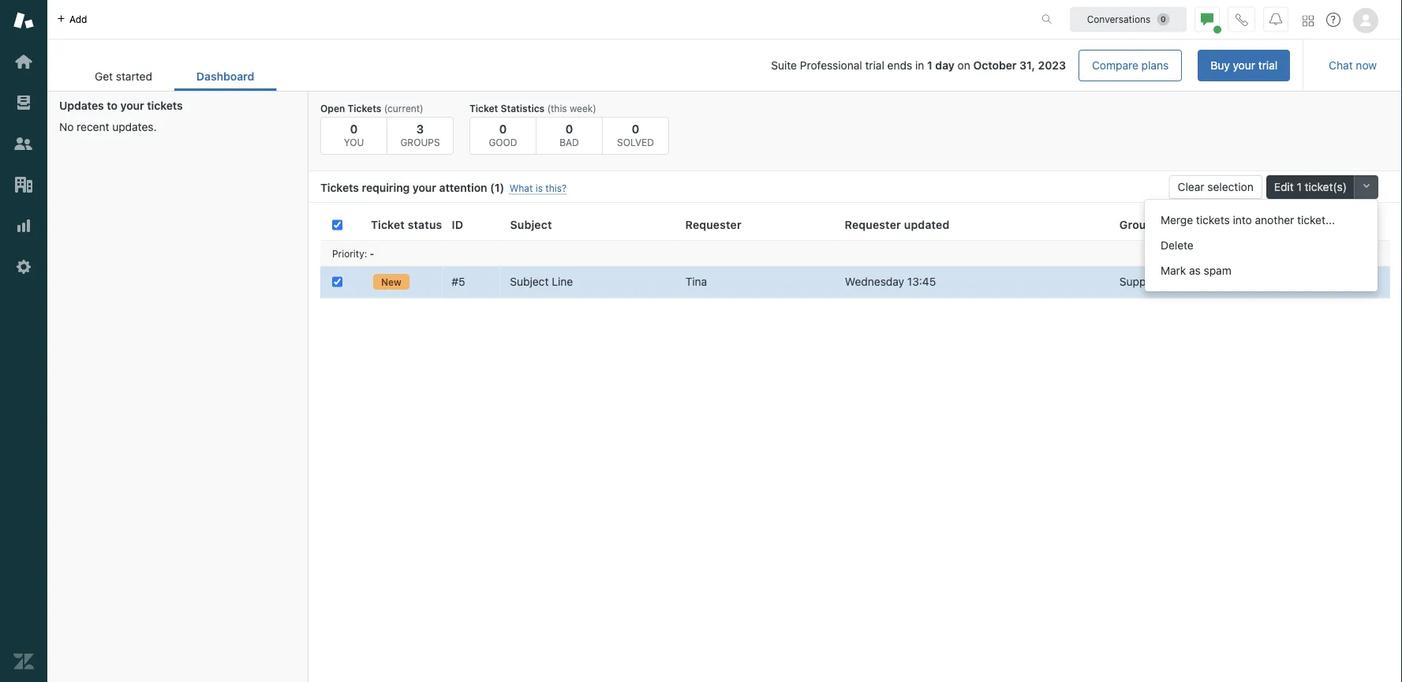 Task type: locate. For each thing, give the bounding box(es) containing it.
get help image
[[1327, 13, 1341, 27]]

statistics
[[501, 103, 545, 114]]

new
[[381, 276, 402, 287]]

notifications image
[[1270, 13, 1283, 26]]

0 horizontal spatial -
[[370, 248, 375, 259]]

0 up bad at the left of page
[[566, 122, 573, 135]]

ticket(s)
[[1306, 180, 1348, 193]]

1 inside section
[[928, 59, 933, 72]]

zendesk support image
[[13, 10, 34, 31]]

0 up solved
[[632, 122, 640, 135]]

section
[[289, 50, 1291, 81]]

your right buy
[[1234, 59, 1256, 72]]

priority : -
[[332, 248, 375, 259]]

to
[[107, 99, 118, 112]]

1 0 from the left
[[350, 122, 358, 135]]

get
[[95, 70, 113, 83]]

(this
[[547, 103, 567, 114]]

chat
[[1330, 59, 1354, 72]]

1 vertical spatial tickets
[[321, 181, 359, 194]]

your
[[1234, 59, 1256, 72], [120, 99, 144, 112], [413, 181, 437, 194]]

ticket up 0 good
[[470, 103, 498, 114]]

merge tickets into another ticket...
[[1161, 214, 1336, 227]]

tickets up updates.
[[147, 99, 183, 112]]

requester left updated
[[845, 218, 902, 231]]

buy your trial button
[[1199, 50, 1291, 81]]

tickets left into
[[1197, 214, 1231, 227]]

requester up tina
[[686, 218, 742, 231]]

-
[[370, 248, 375, 259], [1244, 275, 1249, 288]]

conversations
[[1088, 14, 1151, 25]]

1 horizontal spatial your
[[413, 181, 437, 194]]

1 vertical spatial tickets
[[1197, 214, 1231, 227]]

0 vertical spatial your
[[1234, 59, 1256, 72]]

1 horizontal spatial trial
[[1259, 59, 1278, 72]]

ticket
[[470, 103, 498, 114], [371, 218, 405, 231]]

2 subject from the top
[[510, 275, 549, 288]]

support
[[1120, 275, 1161, 288]]

1 horizontal spatial -
[[1244, 275, 1249, 288]]

your right to
[[120, 99, 144, 112]]

chat now button
[[1317, 50, 1390, 81]]

1 requester from the left
[[686, 218, 742, 231]]

1 left what
[[495, 181, 500, 194]]

trial left ends
[[866, 59, 885, 72]]

subject for subject
[[510, 218, 552, 231]]

1 subject from the top
[[510, 218, 552, 231]]

3 groups
[[401, 122, 440, 148]]

subject for subject line
[[510, 275, 549, 288]]

trial inside button
[[1259, 59, 1278, 72]]

0 horizontal spatial ticket
[[371, 218, 405, 231]]

recent
[[77, 120, 109, 133]]

0 vertical spatial -
[[370, 248, 375, 259]]

no recent updates.
[[59, 120, 157, 133]]

views image
[[13, 92, 34, 113]]

- right :
[[370, 248, 375, 259]]

requester updated
[[845, 218, 950, 231]]

requester for requester
[[686, 218, 742, 231]]

0 vertical spatial subject
[[510, 218, 552, 231]]

professional
[[800, 59, 863, 72]]

get started image
[[13, 51, 34, 72]]

solved
[[617, 137, 654, 148]]

another
[[1256, 214, 1295, 227]]

0 bad
[[560, 122, 579, 148]]

trial
[[1259, 59, 1278, 72], [866, 59, 885, 72]]

2 0 from the left
[[499, 122, 507, 135]]

1 horizontal spatial ticket
[[470, 103, 498, 114]]

0 horizontal spatial 1
[[495, 181, 500, 194]]

suite professional trial ends in 1 day on october 31, 2023
[[772, 59, 1067, 72]]

0 inside 0 you
[[350, 122, 358, 135]]

into
[[1234, 214, 1253, 227]]

1 vertical spatial ticket
[[371, 218, 405, 231]]

no
[[59, 120, 74, 133]]

2 vertical spatial your
[[413, 181, 437, 194]]

1 for 31,
[[928, 59, 933, 72]]

1 vertical spatial your
[[120, 99, 144, 112]]

priority
[[332, 248, 364, 259]]

clear selection
[[1179, 180, 1254, 193]]

tickets
[[147, 99, 183, 112], [1197, 214, 1231, 227]]

2 requester from the left
[[845, 218, 902, 231]]

subject down is
[[510, 218, 552, 231]]

is
[[536, 183, 543, 194]]

0 for 0 solved
[[632, 122, 640, 135]]

plans
[[1142, 59, 1169, 72]]

0 solved
[[617, 122, 654, 148]]

day
[[936, 59, 955, 72]]

0 up you
[[350, 122, 358, 135]]

requester for requester updated
[[845, 218, 902, 231]]

your up 'status'
[[413, 181, 437, 194]]

good
[[489, 137, 518, 148]]

main element
[[0, 0, 47, 682]]

tickets up select all tickets checkbox
[[321, 181, 359, 194]]

0 vertical spatial tickets
[[348, 103, 382, 114]]

None checkbox
[[332, 277, 343, 287]]

requester
[[686, 218, 742, 231], [845, 218, 902, 231]]

tab list containing get started
[[73, 62, 277, 91]]

wednesday
[[845, 275, 905, 288]]

attention
[[439, 181, 488, 194]]

line
[[552, 275, 573, 288]]

2 horizontal spatial your
[[1234, 59, 1256, 72]]

2 horizontal spatial 1
[[1298, 180, 1303, 193]]

ticket down requiring
[[371, 218, 405, 231]]

(
[[490, 181, 495, 194]]

2 trial from the left
[[866, 59, 885, 72]]

1 vertical spatial subject
[[510, 275, 549, 288]]

0 inside 0 solved
[[632, 122, 640, 135]]

merge
[[1161, 214, 1194, 227]]

1 right in
[[928, 59, 933, 72]]

1
[[928, 59, 933, 72], [1298, 180, 1303, 193], [495, 181, 500, 194]]

0 up the good
[[499, 122, 507, 135]]

edit
[[1275, 180, 1295, 193]]

1 right edit at the top of the page
[[1298, 180, 1303, 193]]

ticket inside grid
[[371, 218, 405, 231]]

0 for 0 bad
[[566, 122, 573, 135]]

ends
[[888, 59, 913, 72]]

your for tickets requiring your attention ( 1 ) what is this?
[[413, 181, 437, 194]]

subject left line on the top left
[[510, 275, 549, 288]]

your inside button
[[1234, 59, 1256, 72]]

zendesk image
[[13, 651, 34, 672]]

tickets
[[348, 103, 382, 114], [321, 181, 359, 194]]

groups
[[401, 137, 440, 148]]

1 horizontal spatial requester
[[845, 218, 902, 231]]

3 0 from the left
[[566, 122, 573, 135]]

0 horizontal spatial requester
[[686, 218, 742, 231]]

0 horizontal spatial trial
[[866, 59, 885, 72]]

tickets requiring your attention ( 1 ) what is this?
[[321, 181, 567, 194]]

your for updates to your tickets
[[120, 99, 144, 112]]

ticket statistics (this week)
[[470, 103, 597, 114]]

mark as spam
[[1161, 264, 1232, 277]]

- right spam
[[1244, 275, 1249, 288]]

conversations button
[[1071, 7, 1187, 32]]

4 0 from the left
[[632, 122, 640, 135]]

0
[[350, 122, 358, 135], [499, 122, 507, 135], [566, 122, 573, 135], [632, 122, 640, 135]]

Select All Tickets checkbox
[[332, 220, 343, 230]]

subject
[[510, 218, 552, 231], [510, 275, 549, 288]]

button displays agent's chat status as online. image
[[1202, 13, 1214, 26]]

0 vertical spatial ticket
[[470, 103, 498, 114]]

0 for 0 good
[[499, 122, 507, 135]]

edit 1 ticket(s)
[[1275, 180, 1348, 193]]

mark
[[1161, 264, 1187, 277]]

tickets up 0 you
[[348, 103, 382, 114]]

ticket status
[[371, 218, 442, 231]]

0 horizontal spatial your
[[120, 99, 144, 112]]

0 inside the 0 bad
[[566, 122, 573, 135]]

1 trial from the left
[[1259, 59, 1278, 72]]

1 horizontal spatial 1
[[928, 59, 933, 72]]

0 horizontal spatial tickets
[[147, 99, 183, 112]]

grid
[[309, 209, 1403, 682]]

subject inside subject line link
[[510, 275, 549, 288]]

0 inside 0 good
[[499, 122, 507, 135]]

)
[[500, 181, 505, 194]]

1 horizontal spatial tickets
[[1197, 214, 1231, 227]]

tab list
[[73, 62, 277, 91]]

trial down the notifications icon
[[1259, 59, 1278, 72]]



Task type: vqa. For each thing, say whether or not it's contained in the screenshot.
2nd Requester from the right
yes



Task type: describe. For each thing, give the bounding box(es) containing it.
ticket...
[[1298, 214, 1336, 227]]

you
[[344, 137, 364, 148]]

october
[[974, 59, 1017, 72]]

open
[[321, 103, 345, 114]]

trial for your
[[1259, 59, 1278, 72]]

id
[[452, 218, 464, 231]]

reporting image
[[13, 216, 34, 236]]

get started tab
[[73, 62, 174, 91]]

selection
[[1208, 180, 1254, 193]]

add
[[69, 14, 87, 25]]

now
[[1357, 59, 1378, 72]]

as
[[1190, 264, 1202, 277]]

dashboard
[[197, 70, 255, 83]]

updated
[[905, 218, 950, 231]]

delete
[[1161, 239, 1194, 252]]

customers image
[[13, 133, 34, 154]]

ticket for ticket status
[[371, 218, 405, 231]]

subject line link
[[510, 275, 573, 289]]

requiring
[[362, 181, 410, 194]]

:
[[364, 248, 367, 259]]

October 31, 2023 text field
[[974, 59, 1067, 72]]

0 for 0 you
[[350, 122, 358, 135]]

group
[[1120, 218, 1154, 231]]

buy your trial
[[1211, 59, 1278, 72]]

1 vertical spatial -
[[1244, 275, 1249, 288]]

started
[[116, 70, 152, 83]]

updates.
[[112, 120, 157, 133]]

delete link
[[1146, 233, 1379, 258]]

31,
[[1020, 59, 1036, 72]]

merge tickets into another ticket... link
[[1146, 208, 1379, 233]]

edit 1 ticket(s) button
[[1267, 175, 1356, 199]]

section containing compare plans
[[289, 50, 1291, 81]]

admin image
[[13, 257, 34, 277]]

tina
[[686, 275, 708, 288]]

status
[[408, 218, 442, 231]]

week)
[[570, 103, 597, 114]]

#5
[[452, 275, 466, 288]]

ticket for ticket statistics (this week)
[[470, 103, 498, 114]]

compare plans
[[1093, 59, 1169, 72]]

in
[[916, 59, 925, 72]]

suite
[[772, 59, 797, 72]]

0 vertical spatial tickets
[[147, 99, 183, 112]]

2023
[[1039, 59, 1067, 72]]

(current)
[[384, 103, 424, 114]]

1 inside the edit 1 ticket(s) button
[[1298, 180, 1303, 193]]

1 for this?
[[495, 181, 500, 194]]

grid containing ticket status
[[309, 209, 1403, 682]]

subject line
[[510, 275, 573, 288]]

this?
[[546, 183, 567, 194]]

mark as spam link
[[1146, 258, 1379, 283]]

add button
[[47, 0, 97, 39]]

updates to your tickets
[[59, 99, 183, 112]]

assignee
[[1243, 218, 1294, 231]]

get started
[[95, 70, 152, 83]]

trial for professional
[[866, 59, 885, 72]]

clear
[[1179, 180, 1205, 193]]

buy
[[1211, 59, 1231, 72]]

open tickets (current)
[[321, 103, 424, 114]]

wednesday 13:45
[[845, 275, 937, 288]]

on
[[958, 59, 971, 72]]

zendesk products image
[[1304, 15, 1315, 26]]

what
[[510, 183, 533, 194]]

3
[[417, 122, 424, 135]]

chat now
[[1330, 59, 1378, 72]]

13:45
[[908, 275, 937, 288]]

spam
[[1204, 264, 1232, 277]]

compare plans button
[[1079, 50, 1183, 81]]

organizations image
[[13, 174, 34, 195]]

0 good
[[489, 122, 518, 148]]

updates
[[59, 99, 104, 112]]

clear selection button
[[1170, 175, 1263, 199]]

0 you
[[344, 122, 364, 148]]

bad
[[560, 137, 579, 148]]

compare
[[1093, 59, 1139, 72]]



